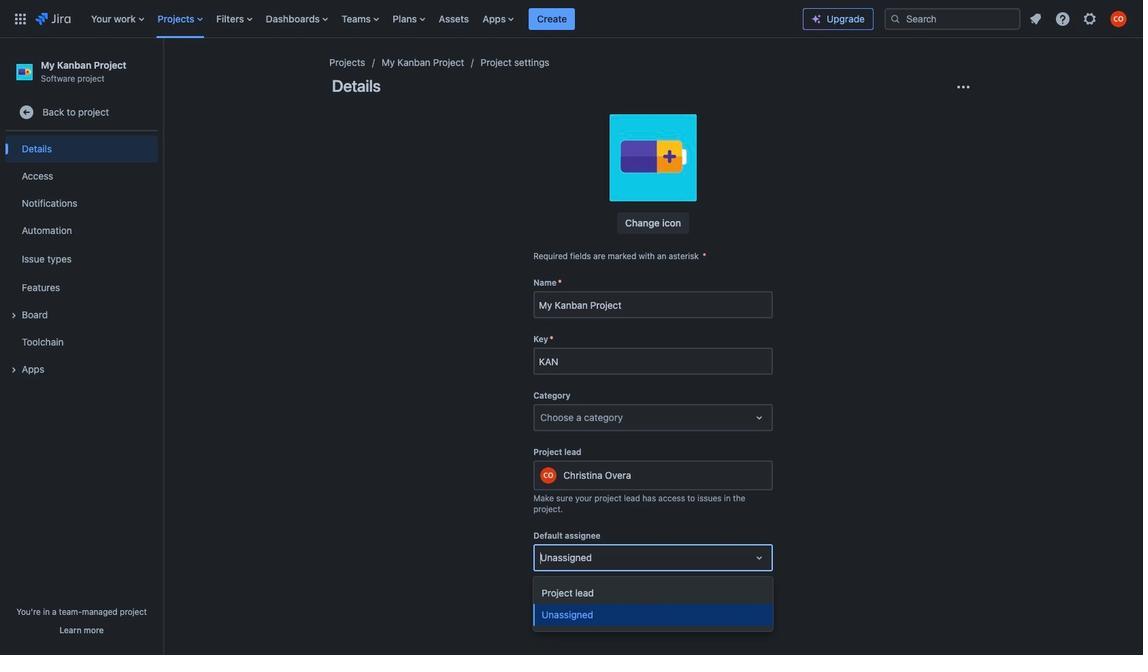Task type: locate. For each thing, give the bounding box(es) containing it.
group
[[5, 132, 158, 388]]

group inside sidebar element
[[5, 132, 158, 388]]

1 vertical spatial expand image
[[5, 362, 22, 379]]

sidebar element
[[0, 38, 163, 656]]

1 expand image from the top
[[5, 308, 22, 324]]

None search field
[[885, 8, 1021, 30]]

project avatar image
[[610, 114, 697, 202]]

0 vertical spatial expand image
[[5, 308, 22, 324]]

open image
[[752, 410, 768, 426]]

settings image
[[1083, 11, 1099, 27]]

None text field
[[541, 411, 543, 425]]

more image
[[956, 79, 972, 95]]

jira image
[[35, 11, 71, 27], [35, 11, 71, 27]]

2 expand image from the top
[[5, 362, 22, 379]]

primary element
[[8, 0, 803, 38]]

list item
[[529, 0, 576, 38]]

help image
[[1055, 11, 1072, 27]]

None field
[[535, 293, 772, 317], [535, 349, 772, 374], [535, 293, 772, 317], [535, 349, 772, 374]]

list
[[84, 0, 803, 38], [1024, 6, 1136, 31]]

banner
[[0, 0, 1144, 38]]

expand image
[[5, 308, 22, 324], [5, 362, 22, 379]]

sidebar navigation image
[[148, 54, 178, 82]]

None text field
[[541, 552, 543, 565]]



Task type: describe. For each thing, give the bounding box(es) containing it.
appswitcher icon image
[[12, 11, 29, 27]]

your profile and settings image
[[1111, 11, 1128, 27]]

search image
[[891, 13, 902, 24]]

1 horizontal spatial list
[[1024, 6, 1136, 31]]

notifications image
[[1028, 11, 1045, 27]]

0 horizontal spatial list
[[84, 0, 803, 38]]

Search field
[[885, 8, 1021, 30]]

open image
[[752, 550, 768, 567]]



Task type: vqa. For each thing, say whether or not it's contained in the screenshot.
the Sidebar element
yes



